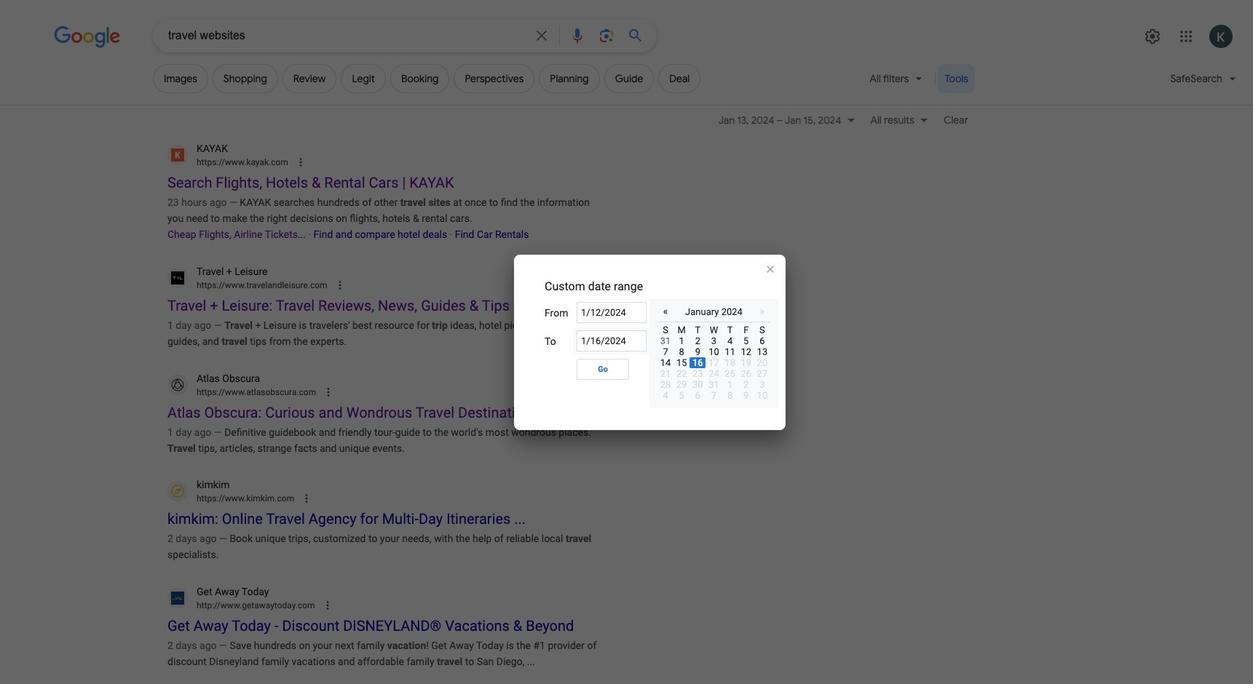 Task type: locate. For each thing, give the bounding box(es) containing it.
column header up 9 jan cell
[[690, 322, 706, 336]]

search by voice image
[[569, 27, 586, 44]]

column header up 12 jan cell
[[739, 322, 755, 336]]

grid
[[658, 322, 771, 401]]

2 column header from the left
[[674, 322, 690, 336]]

search by image image
[[598, 27, 616, 44]]

column header up 8 jan cell
[[674, 322, 690, 336]]

column header
[[658, 322, 674, 336], [674, 322, 690, 336], [690, 322, 706, 336], [706, 322, 722, 336], [722, 322, 739, 336], [739, 322, 755, 336], [755, 322, 771, 336]]

None search field
[[0, 18, 657, 52]]

4 column header from the left
[[706, 322, 722, 336]]

6 jan cell
[[755, 336, 771, 346]]

column header up 11 jan cell
[[722, 322, 739, 336]]

12 jan cell
[[739, 346, 755, 357]]

None text field
[[197, 156, 288, 169], [197, 279, 328, 292], [577, 302, 647, 323], [577, 330, 647, 352], [197, 386, 316, 399], [197, 493, 294, 506], [197, 600, 315, 613], [197, 156, 288, 169], [197, 279, 328, 292], [577, 302, 647, 323], [577, 330, 647, 352], [197, 386, 316, 399], [197, 493, 294, 506], [197, 600, 315, 613]]

5 column header from the left
[[722, 322, 739, 336]]

7 column header from the left
[[755, 322, 771, 336]]

heading
[[545, 279, 643, 293]]

column header up 13 jan "cell"
[[755, 322, 771, 336]]

1 column header from the left
[[658, 322, 674, 336]]

row
[[658, 303, 771, 322]]

column header up 7 jan cell
[[658, 322, 674, 336]]

5 jan cell
[[739, 336, 755, 346]]

8 jan cell
[[674, 346, 690, 357]]

column header up 10 jan cell
[[706, 322, 722, 336]]

15 jan cell
[[674, 357, 690, 368]]

google image
[[54, 26, 121, 48]]

dialog
[[514, 255, 786, 430]]



Task type: vqa. For each thing, say whether or not it's contained in the screenshot.
10 Jan cell
yes



Task type: describe. For each thing, give the bounding box(es) containing it.
13 jan cell
[[755, 346, 771, 357]]

3 jan cell
[[706, 336, 722, 346]]

10 jan cell
[[706, 346, 722, 357]]

31 dec cell
[[658, 336, 674, 346]]

6 column header from the left
[[739, 322, 755, 336]]

7 jan cell
[[658, 346, 674, 357]]

14 jan cell
[[658, 357, 674, 368]]

16 jan cell
[[690, 357, 706, 368]]

9 jan cell
[[690, 346, 706, 357]]

4 jan cell
[[722, 336, 739, 346]]

1 jan cell
[[674, 336, 690, 346]]

3 column header from the left
[[690, 322, 706, 336]]

11 jan cell
[[722, 346, 739, 357]]

2 jan cell
[[690, 336, 706, 346]]



